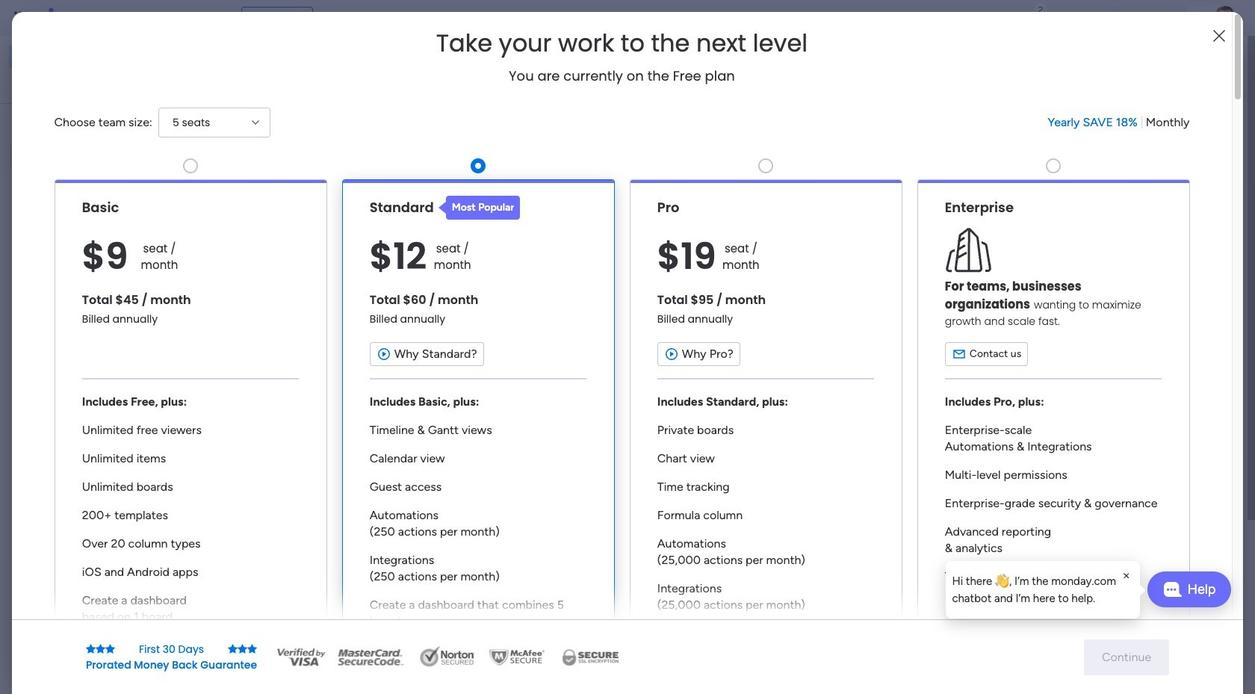 Task type: locate. For each thing, give the bounding box(es) containing it.
dialog
[[946, 561, 1140, 619]]

star image
[[96, 644, 105, 654], [105, 644, 115, 654]]

ssl encrypted image
[[553, 646, 628, 668]]

add to favorites image
[[687, 273, 702, 288], [932, 273, 947, 288], [443, 456, 458, 471]]

star image
[[86, 644, 96, 654], [228, 644, 238, 654], [238, 644, 247, 654], [247, 644, 257, 654]]

list box
[[0, 174, 191, 532]]

quick search results list box
[[231, 140, 973, 521]]

2 image
[[1034, 1, 1048, 18]]

templates image image
[[1022, 301, 1220, 404]]

option
[[9, 45, 182, 69], [9, 70, 182, 94], [0, 177, 191, 180]]

section head
[[438, 196, 520, 220]]

terry turtle image
[[1214, 6, 1237, 30]]

2 star image from the left
[[105, 644, 115, 654]]

2 element
[[382, 563, 400, 581]]

invite members image
[[1056, 10, 1071, 25]]

search everything image
[[1125, 10, 1140, 25]]

1 horizontal spatial add to favorites image
[[687, 273, 702, 288]]

getting started element
[[1009, 545, 1233, 604]]

check circle image
[[1031, 159, 1041, 171]]

heading
[[436, 30, 808, 57]]

1 star image from the left
[[96, 644, 105, 654]]

tier options list box
[[54, 152, 1190, 674]]

circle o image
[[1031, 178, 1041, 190]]

standard tier selected option
[[342, 179, 615, 674]]

section head inside standard tier selected option
[[438, 196, 520, 220]]

component image
[[738, 296, 752, 310]]

remove from favorites image
[[443, 273, 458, 288]]

chat bot icon image
[[1163, 582, 1182, 597]]

terry turtle image
[[266, 614, 296, 644]]

help center element
[[1009, 616, 1233, 676]]

mcafee secure image
[[487, 646, 547, 668]]

notifications image
[[990, 10, 1005, 25]]



Task type: vqa. For each thing, say whether or not it's contained in the screenshot.
bottommost option
yes



Task type: describe. For each thing, give the bounding box(es) containing it.
verified by visa image
[[275, 646, 327, 668]]

1 star image from the left
[[86, 644, 96, 654]]

public dashboard image
[[738, 273, 755, 289]]

2 vertical spatial option
[[0, 177, 191, 180]]

2 star image from the left
[[228, 644, 238, 654]]

update feed image
[[1023, 10, 1038, 25]]

close recently visited image
[[231, 122, 249, 140]]

0 vertical spatial option
[[9, 45, 182, 69]]

4 star image from the left
[[247, 644, 257, 654]]

mastercard secure code image
[[333, 646, 408, 668]]

help image
[[1158, 10, 1173, 25]]

1 vertical spatial option
[[9, 70, 182, 94]]

billing cycle selection group
[[1048, 114, 1190, 131]]

2 horizontal spatial add to favorites image
[[932, 273, 947, 288]]

see plans image
[[248, 10, 261, 26]]

basic tier selected option
[[54, 179, 327, 674]]

monday marketplace image
[[1089, 10, 1104, 25]]

select product image
[[13, 10, 28, 25]]

0 horizontal spatial add to favorites image
[[443, 456, 458, 471]]

enterprise tier selected option
[[917, 179, 1190, 674]]

pro tier selected option
[[630, 179, 902, 674]]

3 star image from the left
[[238, 644, 247, 654]]

norton secured image
[[414, 646, 481, 668]]



